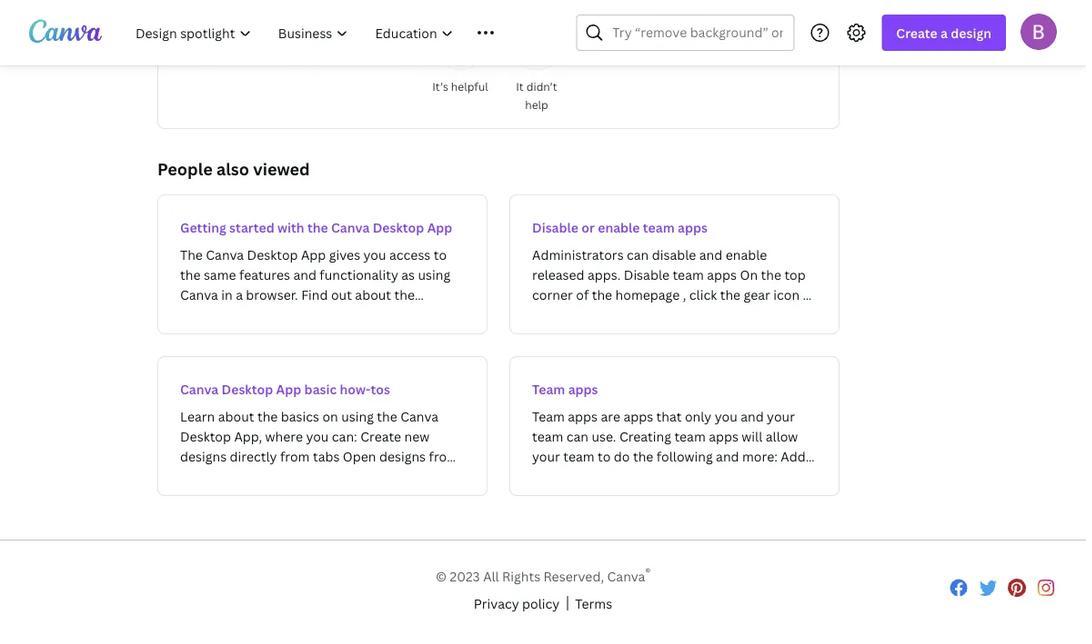Task type: describe. For each thing, give the bounding box(es) containing it.
0 vertical spatial app
[[427, 219, 452, 236]]

how-
[[340, 381, 371, 398]]

started
[[229, 219, 274, 236]]

0 horizontal spatial canva
[[180, 381, 219, 398]]

reserved,
[[544, 568, 604, 586]]

create a design button
[[882, 15, 1006, 51]]

terms link
[[575, 594, 612, 614]]

team apps
[[532, 381, 598, 398]]

the
[[307, 219, 328, 236]]

it's helpful
[[432, 79, 488, 94]]

1 vertical spatial app
[[276, 381, 301, 398]]

privacy
[[474, 596, 519, 613]]

disable
[[532, 219, 579, 236]]

canva inside "© 2023 all rights reserved, canva ®"
[[607, 568, 645, 586]]

with
[[277, 219, 304, 236]]

it
[[516, 79, 524, 94]]

help
[[525, 97, 548, 112]]

policy
[[522, 596, 560, 613]]

privacy policy link
[[474, 594, 560, 614]]

canva desktop app basic how-tos link
[[157, 357, 488, 497]]

1 horizontal spatial apps
[[678, 219, 708, 236]]

create a design
[[896, 24, 992, 41]]

it didn't help
[[516, 79, 557, 112]]

1 vertical spatial desktop
[[222, 381, 273, 398]]

© 2023 all rights reserved, canva ®
[[436, 566, 650, 586]]

enable
[[598, 219, 640, 236]]

team
[[643, 219, 675, 236]]

helpful
[[451, 79, 488, 94]]

rights
[[502, 568, 541, 586]]

people
[[157, 158, 213, 180]]

disable or enable team apps
[[532, 219, 708, 236]]

®
[[645, 566, 650, 580]]

2023
[[450, 568, 480, 586]]



Task type: locate. For each thing, give the bounding box(es) containing it.
©
[[436, 568, 447, 586]]

desktop right the at the left top of page
[[373, 219, 424, 236]]

people also viewed
[[157, 158, 310, 180]]

desktop left basic
[[222, 381, 273, 398]]

create
[[896, 24, 938, 41]]

getting started with the canva desktop app link
[[157, 195, 488, 335]]

1 horizontal spatial desktop
[[373, 219, 424, 236]]

desktop
[[373, 219, 424, 236], [222, 381, 273, 398]]

basic
[[304, 381, 337, 398]]

or
[[582, 219, 595, 236]]

also
[[217, 158, 249, 180]]

1 horizontal spatial canva
[[331, 219, 370, 236]]

getting
[[180, 219, 226, 236]]

didn't
[[526, 79, 557, 94]]

0 vertical spatial apps
[[678, 219, 708, 236]]

team
[[532, 381, 565, 398]]

getting started with the canva desktop app
[[180, 219, 452, 236]]

2 vertical spatial canva
[[607, 568, 645, 586]]

a
[[941, 24, 948, 41]]

canva
[[331, 219, 370, 236], [180, 381, 219, 398], [607, 568, 645, 586]]

all
[[483, 568, 499, 586]]

2 horizontal spatial canva
[[607, 568, 645, 586]]

design
[[951, 24, 992, 41]]

team apps link
[[509, 357, 840, 497]]

terms
[[575, 596, 612, 613]]

privacy policy
[[474, 596, 560, 613]]

viewed
[[253, 158, 310, 180]]

0 horizontal spatial desktop
[[222, 381, 273, 398]]

0 horizontal spatial apps
[[568, 381, 598, 398]]

app
[[427, 219, 452, 236], [276, 381, 301, 398]]

disable or enable team apps link
[[509, 195, 840, 335]]

bob builder image
[[1021, 13, 1057, 50]]

apps
[[678, 219, 708, 236], [568, 381, 598, 398]]

canva desktop app basic how-tos
[[180, 381, 390, 398]]

1 vertical spatial apps
[[568, 381, 598, 398]]

0 vertical spatial canva
[[331, 219, 370, 236]]

it's
[[432, 79, 448, 94]]

tos
[[371, 381, 390, 398]]

apps right the team
[[678, 219, 708, 236]]

0 vertical spatial desktop
[[373, 219, 424, 236]]

0 horizontal spatial app
[[276, 381, 301, 398]]

Try "remove background" or "brand kit" search field
[[613, 15, 783, 50]]

1 horizontal spatial app
[[427, 219, 452, 236]]

apps right team
[[568, 381, 598, 398]]

1 vertical spatial canva
[[180, 381, 219, 398]]

top level navigation element
[[124, 15, 533, 51], [124, 15, 533, 51]]



Task type: vqa. For each thing, say whether or not it's contained in the screenshot.
left can
no



